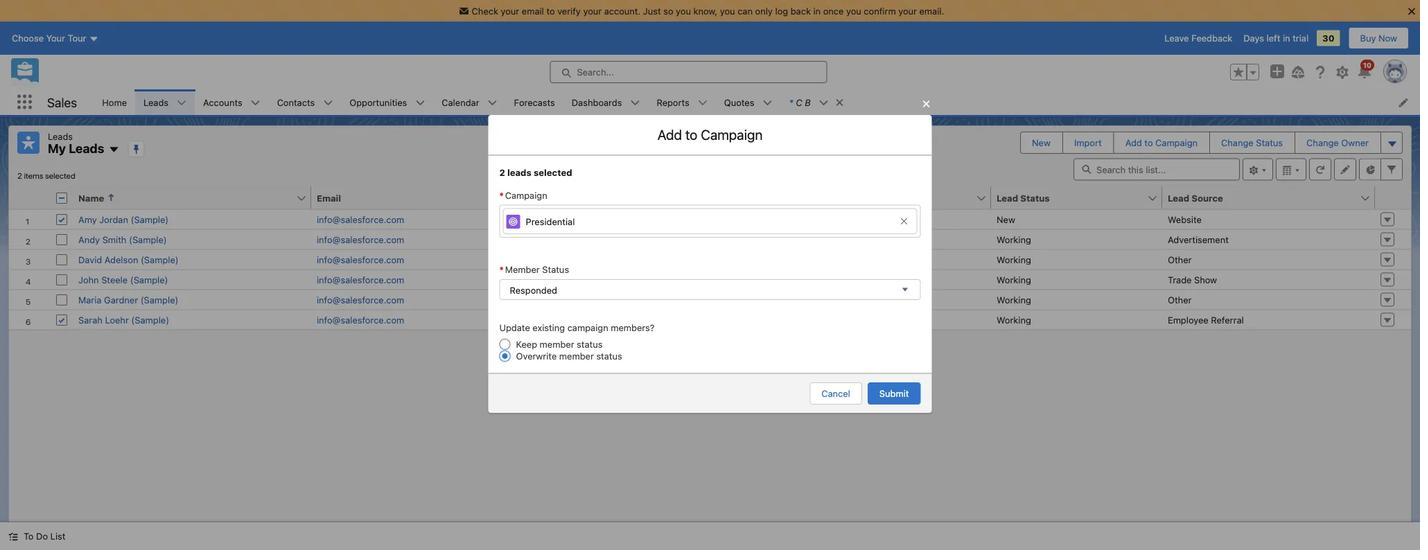 Task type: locate. For each thing, give the bounding box(es) containing it.
3 working from the top
[[997, 274, 1031, 285]]

change owner button
[[1296, 132, 1380, 153]]

0 horizontal spatial add
[[658, 127, 682, 143]]

0 horizontal spatial 2
[[17, 171, 22, 181]]

(sample) up 'david adelson (sample)'
[[129, 234, 167, 245]]

0 vertical spatial cell
[[51, 187, 73, 210]]

you right so
[[676, 6, 691, 16]]

days
[[1244, 33, 1264, 43]]

0 horizontal spatial cell
[[51, 187, 73, 210]]

selected up the phone
[[534, 167, 572, 178]]

advertisement
[[1168, 234, 1229, 245]]

your left email
[[501, 6, 519, 16]]

accounts list item
[[195, 89, 269, 115]]

info@salesforce.com link
[[317, 214, 404, 225], [317, 234, 404, 245], [317, 254, 404, 265], [317, 274, 404, 285], [317, 295, 404, 305], [317, 315, 404, 325]]

(sample) right gardner
[[141, 295, 178, 305]]

feedback
[[1192, 33, 1233, 43]]

company button
[[758, 187, 976, 209]]

quotes list item
[[716, 89, 781, 115]]

0 horizontal spatial you
[[676, 6, 691, 16]]

3 click to dial disabled image from the top
[[541, 274, 627, 285]]

leave feedback
[[1165, 33, 1233, 43]]

you left can
[[720, 6, 735, 16]]

add down the reports link at the top of the page
[[658, 127, 682, 143]]

2 info@salesforce.com link from the top
[[317, 234, 404, 245]]

change up list view controls "image"
[[1221, 138, 1254, 148]]

0 horizontal spatial your
[[501, 6, 519, 16]]

email button
[[311, 187, 520, 209]]

name
[[78, 193, 104, 203]]

30
[[1323, 33, 1335, 43]]

1 other from the top
[[1168, 254, 1192, 265]]

do
[[36, 531, 48, 542]]

* left c
[[789, 97, 793, 107]]

reports list item
[[648, 89, 716, 115]]

presidential link
[[503, 208, 917, 234]]

1 you from the left
[[676, 6, 691, 16]]

(sample) for david adelson (sample)
[[141, 254, 179, 265]]

0 vertical spatial member
[[540, 339, 574, 350]]

status for lead status
[[1021, 193, 1050, 203]]

2 horizontal spatial status
[[1256, 138, 1283, 148]]

your right verify
[[583, 6, 602, 16]]

2 click to dial disabled image from the top
[[541, 234, 627, 245]]

0 horizontal spatial change
[[1221, 138, 1254, 148]]

2 other from the top
[[1168, 295, 1192, 305]]

(sample) right the adelson
[[141, 254, 179, 265]]

member down keep member status
[[559, 351, 594, 361]]

so
[[664, 6, 673, 16]]

1 your from the left
[[501, 6, 519, 16]]

to up the search my leads list view. search field
[[1145, 138, 1153, 148]]

(sample) for sarah loehr (sample)
[[131, 315, 169, 325]]

2 horizontal spatial to
[[1145, 138, 1153, 148]]

b
[[805, 97, 811, 107]]

4 working from the top
[[997, 295, 1031, 305]]

1 info@salesforce.com from the top
[[317, 214, 404, 225]]

status for overwrite member status
[[596, 351, 622, 361]]

(sample) down maria gardner (sample) link
[[131, 315, 169, 325]]

1 vertical spatial text default image
[[8, 532, 18, 542]]

action image
[[1375, 187, 1411, 209]]

keep
[[516, 339, 537, 350]]

adelson
[[105, 254, 138, 265]]

in right left
[[1283, 33, 1290, 43]]

1 vertical spatial member
[[559, 351, 594, 361]]

dashboards list item
[[563, 89, 648, 115]]

0 vertical spatial status
[[577, 339, 603, 350]]

status
[[577, 339, 603, 350], [596, 351, 622, 361]]

1 vertical spatial new
[[997, 214, 1015, 225]]

opportunities link
[[341, 89, 415, 115]]

inc.
[[794, 274, 810, 285]]

lead for lead status
[[997, 193, 1018, 203]]

click to dial disabled image for 3c systems
[[541, 295, 627, 305]]

sales
[[47, 95, 77, 110]]

6 info@salesforce.com link from the top
[[317, 315, 404, 325]]

status inside the my leads grid
[[1021, 193, 1050, 203]]

david adelson (sample)
[[78, 254, 179, 265]]

2 inside my leads|leads|list view element
[[17, 171, 22, 181]]

add
[[658, 127, 682, 143], [1125, 138, 1142, 148]]

0 horizontal spatial in
[[813, 6, 821, 16]]

5 info@salesforce.com link from the top
[[317, 295, 404, 305]]

campaign inside button
[[1156, 138, 1198, 148]]

overwrite
[[516, 351, 557, 361]]

2 horizontal spatial your
[[899, 6, 917, 16]]

accounts
[[203, 97, 242, 107]]

0 horizontal spatial campaign
[[505, 190, 547, 200]]

2 left leads
[[499, 167, 505, 178]]

item number image
[[9, 187, 51, 209]]

list item
[[781, 89, 851, 115]]

maria
[[78, 295, 102, 305]]

0 horizontal spatial new
[[997, 214, 1015, 225]]

2
[[499, 167, 505, 178], [17, 171, 22, 181]]

text default image right b
[[835, 98, 845, 107]]

2 info@salesforce.com from the top
[[317, 234, 404, 245]]

(sample) up andy smith (sample) link
[[131, 214, 169, 225]]

know,
[[694, 6, 718, 16]]

cell down "phone" element
[[535, 249, 758, 269]]

update existing campaign members?
[[499, 322, 655, 333]]

buy now
[[1360, 33, 1397, 43]]

2 change from the left
[[1307, 138, 1339, 148]]

other for david adelson (sample)
[[1168, 254, 1192, 265]]

campaign up the search my leads list view. search field
[[1156, 138, 1198, 148]]

4 click to dial disabled image from the top
[[541, 295, 627, 305]]

5 working from the top
[[997, 315, 1031, 325]]

sarah loehr (sample)
[[78, 315, 169, 325]]

info@salesforce.com for amy jordan (sample)
[[317, 214, 404, 225]]

andy smith (sample)
[[78, 234, 167, 245]]

2 for 2 items selected
[[17, 171, 22, 181]]

action element
[[1375, 187, 1411, 210]]

Search My Leads list view. search field
[[1074, 158, 1240, 181]]

1 horizontal spatial campaign
[[701, 127, 763, 143]]

list
[[94, 89, 1420, 115]]

0 horizontal spatial to
[[547, 6, 555, 16]]

add to campaign
[[658, 127, 763, 143], [1125, 138, 1198, 148]]

2 left items
[[17, 171, 22, 181]]

2 horizontal spatial you
[[846, 6, 861, 16]]

1 horizontal spatial text default image
[[835, 98, 845, 107]]

search... button
[[550, 61, 827, 83]]

0 vertical spatial text default image
[[835, 98, 845, 107]]

1 horizontal spatial cell
[[535, 249, 758, 269]]

1 working from the top
[[997, 234, 1031, 245]]

add to campaign up the search my leads list view. search field
[[1125, 138, 1198, 148]]

1 horizontal spatial 2
[[499, 167, 505, 178]]

my leads grid
[[9, 187, 1411, 330]]

1 horizontal spatial add
[[1125, 138, 1142, 148]]

info@salesforce.com for sarah loehr (sample)
[[317, 315, 404, 325]]

show
[[1194, 274, 1217, 285]]

to do list button
[[0, 523, 74, 550]]

5 info@salesforce.com from the top
[[317, 295, 404, 305]]

2 horizontal spatial campaign
[[1156, 138, 1198, 148]]

campaign down 'quotes' link
[[701, 127, 763, 143]]

list item containing *
[[781, 89, 851, 115]]

0 horizontal spatial lead
[[997, 193, 1018, 203]]

status for member status
[[542, 264, 569, 275]]

change for change status
[[1221, 138, 1254, 148]]

6 info@salesforce.com from the top
[[317, 315, 404, 325]]

member
[[505, 264, 540, 275]]

1 horizontal spatial status
[[1021, 193, 1050, 203]]

status up responded on the left of page
[[542, 264, 569, 275]]

biglife inc. link
[[763, 274, 810, 285]]

None search field
[[1074, 158, 1240, 181]]

click to dial disabled image
[[541, 214, 627, 225], [541, 234, 627, 245], [541, 274, 627, 285], [541, 295, 627, 305], [541, 315, 627, 325]]

info@salesforce.com for maria gardner (sample)
[[317, 295, 404, 305]]

0 horizontal spatial selected
[[45, 171, 75, 181]]

left
[[1267, 33, 1281, 43]]

1 vertical spatial status
[[596, 351, 622, 361]]

2 lead from the left
[[1168, 193, 1190, 203]]

campaign
[[701, 127, 763, 143], [1156, 138, 1198, 148], [505, 190, 547, 200]]

email
[[317, 193, 341, 203]]

1 change from the left
[[1221, 138, 1254, 148]]

add to campaign down reports list item
[[658, 127, 763, 143]]

company
[[763, 193, 806, 203]]

cancel button
[[810, 383, 862, 405]]

1 vertical spatial other
[[1168, 295, 1192, 305]]

responded
[[510, 285, 557, 295]]

cell
[[51, 187, 73, 210], [535, 249, 758, 269]]

text default image
[[835, 98, 845, 107], [8, 532, 18, 542]]

lead source button
[[1162, 187, 1360, 209]]

(sample) for john steele (sample)
[[130, 274, 168, 285]]

4 info@salesforce.com link from the top
[[317, 274, 404, 285]]

0 vertical spatial other
[[1168, 254, 1192, 265]]

add inside button
[[1125, 138, 1142, 148]]

(sample) down 'david adelson (sample)'
[[130, 274, 168, 285]]

leads down the sales
[[48, 131, 73, 141]]

status up list view controls "image"
[[1256, 138, 1283, 148]]

new inside button
[[1032, 138, 1051, 148]]

source
[[1192, 193, 1223, 203]]

0 vertical spatial status
[[1256, 138, 1283, 148]]

new
[[1032, 138, 1051, 148], [997, 214, 1015, 225]]

your left email.
[[899, 6, 917, 16]]

cell down my leads 'status'
[[51, 187, 73, 210]]

to down reports list item
[[685, 127, 698, 143]]

1 horizontal spatial selected
[[534, 167, 572, 178]]

1 horizontal spatial add to campaign
[[1125, 138, 1198, 148]]

items
[[24, 171, 43, 181]]

0 horizontal spatial text default image
[[8, 532, 18, 542]]

list
[[50, 531, 65, 542]]

leads
[[144, 97, 169, 107], [48, 131, 73, 141], [69, 141, 104, 156]]

leads right home link
[[144, 97, 169, 107]]

2 vertical spatial *
[[499, 264, 504, 275]]

3 info@salesforce.com from the top
[[317, 254, 404, 265]]

lead status element
[[991, 187, 1171, 210]]

2 leads selected
[[499, 167, 572, 178]]

member up overwrite member status
[[540, 339, 574, 350]]

1 horizontal spatial to
[[685, 127, 698, 143]]

1 horizontal spatial change
[[1307, 138, 1339, 148]]

forecasts
[[514, 97, 555, 107]]

overwrite member status
[[516, 351, 622, 361]]

name element
[[73, 187, 320, 210]]

in
[[813, 6, 821, 16], [1283, 33, 1290, 43]]

lead status
[[997, 193, 1050, 203]]

1 horizontal spatial new
[[1032, 138, 1051, 148]]

in right the back on the top right
[[813, 6, 821, 16]]

accounts link
[[195, 89, 251, 115]]

email element
[[311, 187, 543, 210]]

selected right items
[[45, 171, 75, 181]]

1 info@salesforce.com link from the top
[[317, 214, 404, 225]]

other up trade in the right of the page
[[1168, 254, 1192, 265]]

4 info@salesforce.com from the top
[[317, 274, 404, 285]]

leads right my
[[69, 141, 104, 156]]

campaign down leads
[[505, 190, 547, 200]]

info@salesforce.com link for andy smith (sample)
[[317, 234, 404, 245]]

add up the search my leads list view. search field
[[1125, 138, 1142, 148]]

to
[[24, 531, 34, 542]]

1 horizontal spatial in
[[1283, 33, 1290, 43]]

(sample) for andy smith (sample)
[[129, 234, 167, 245]]

change left owner
[[1307, 138, 1339, 148]]

dashboards
[[572, 97, 622, 107]]

presidential
[[526, 217, 575, 227]]

add to campaign button
[[1114, 132, 1209, 153]]

john
[[78, 274, 99, 285]]

group
[[1230, 64, 1260, 80]]

member for keep
[[540, 339, 574, 350]]

status for keep member status
[[577, 339, 603, 350]]

status down new button
[[1021, 193, 1050, 203]]

1 horizontal spatial you
[[720, 6, 735, 16]]

selected inside my leads|leads|list view element
[[45, 171, 75, 181]]

1 horizontal spatial your
[[583, 6, 602, 16]]

amy jordan (sample) link
[[78, 214, 169, 225]]

info@salesforce.com link for john steele (sample)
[[317, 274, 404, 285]]

new left "import" button
[[1032, 138, 1051, 148]]

your
[[501, 6, 519, 16], [583, 6, 602, 16], [899, 6, 917, 16]]

you right 'once'
[[846, 6, 861, 16]]

trade
[[1168, 274, 1192, 285]]

info@salesforce.com link for sarah loehr (sample)
[[317, 315, 404, 325]]

*
[[789, 97, 793, 107], [499, 190, 504, 200], [499, 264, 504, 275]]

1 vertical spatial status
[[1021, 193, 1050, 203]]

2 vertical spatial status
[[542, 264, 569, 275]]

amy
[[78, 214, 97, 225]]

* down 2 leads selected
[[499, 190, 504, 200]]

new down 'lead status' in the right top of the page
[[997, 214, 1015, 225]]

to right email
[[547, 6, 555, 16]]

0 vertical spatial new
[[1032, 138, 1051, 148]]

other down trade in the right of the page
[[1168, 295, 1192, 305]]

phone element
[[535, 187, 766, 210]]

text default image left to
[[8, 532, 18, 542]]

1 lead from the left
[[997, 193, 1018, 203]]

change for change owner
[[1307, 138, 1339, 148]]

status for change status
[[1256, 138, 1283, 148]]

5 click to dial disabled image from the top
[[541, 315, 627, 325]]

email.
[[920, 6, 944, 16]]

list containing home
[[94, 89, 1420, 115]]

1 vertical spatial *
[[499, 190, 504, 200]]

* left member
[[499, 264, 504, 275]]

1 horizontal spatial lead
[[1168, 193, 1190, 203]]

3 info@salesforce.com link from the top
[[317, 254, 404, 265]]

3c systems
[[763, 295, 813, 305]]

0 horizontal spatial status
[[542, 264, 569, 275]]



Task type: vqa. For each thing, say whether or not it's contained in the screenshot.
the Phone Button
yes



Task type: describe. For each thing, give the bounding box(es) containing it.
none search field inside my leads|leads|list view element
[[1074, 158, 1240, 181]]

john steele (sample) link
[[78, 274, 168, 285]]

reports link
[[648, 89, 698, 115]]

trial
[[1293, 33, 1309, 43]]

trade show
[[1168, 274, 1217, 285]]

selected for 2 leads selected
[[534, 167, 572, 178]]

3 your from the left
[[899, 6, 917, 16]]

employee
[[1168, 315, 1209, 325]]

update
[[499, 322, 530, 333]]

account.
[[604, 6, 641, 16]]

biglife inc.
[[763, 274, 810, 285]]

info@salesforce.com link for amy jordan (sample)
[[317, 214, 404, 225]]

(sample) for amy jordan (sample)
[[131, 214, 169, 225]]

log
[[775, 6, 788, 16]]

import
[[1074, 138, 1102, 148]]

2 your from the left
[[583, 6, 602, 16]]

c
[[796, 97, 802, 107]]

buy
[[1360, 33, 1376, 43]]

3c systems link
[[763, 295, 813, 305]]

lead for lead source
[[1168, 193, 1190, 203]]

contacts link
[[269, 89, 323, 115]]

working for universal technologies
[[997, 234, 1031, 245]]

change status
[[1221, 138, 1283, 148]]

responded button
[[499, 279, 921, 300]]

steele
[[101, 274, 128, 285]]

quotes link
[[716, 89, 763, 115]]

existing
[[533, 322, 565, 333]]

email
[[522, 6, 544, 16]]

sarah
[[78, 315, 102, 325]]

3c
[[763, 295, 775, 305]]

andy
[[78, 234, 100, 245]]

dashboards link
[[563, 89, 630, 115]]

referral
[[1211, 315, 1244, 325]]

leads list item
[[135, 89, 195, 115]]

0 vertical spatial *
[[789, 97, 793, 107]]

leads link
[[135, 89, 177, 115]]

new inside the my leads grid
[[997, 214, 1015, 225]]

0 vertical spatial in
[[813, 6, 821, 16]]

contacts list item
[[269, 89, 341, 115]]

cancel
[[822, 388, 850, 399]]

forecasts link
[[506, 89, 563, 115]]

1 vertical spatial in
[[1283, 33, 1290, 43]]

name button
[[73, 187, 296, 209]]

change status button
[[1210, 132, 1294, 153]]

to do list
[[24, 531, 65, 542]]

working for biglife inc.
[[997, 274, 1031, 285]]

universal
[[763, 234, 802, 245]]

owner
[[1342, 138, 1369, 148]]

1 click to dial disabled image from the top
[[541, 214, 627, 225]]

my
[[48, 141, 66, 156]]

contacts
[[277, 97, 315, 107]]

submit button
[[868, 383, 921, 405]]

info@salesforce.com for andy smith (sample)
[[317, 234, 404, 245]]

member for overwrite
[[559, 351, 594, 361]]

andy smith (sample) link
[[78, 234, 167, 245]]

members?
[[611, 322, 655, 333]]

reports
[[657, 97, 690, 107]]

leads
[[507, 167, 532, 178]]

my leads status
[[17, 171, 75, 181]]

new button
[[1021, 132, 1062, 153]]

confirm
[[864, 6, 896, 16]]

selected for 2 items selected
[[45, 171, 75, 181]]

lead source element
[[1162, 187, 1384, 210]]

website
[[1168, 214, 1202, 225]]

item number element
[[9, 187, 51, 210]]

david adelson (sample) link
[[78, 254, 179, 265]]

phone
[[541, 193, 569, 203]]

0 horizontal spatial add to campaign
[[658, 127, 763, 143]]

leads inside list item
[[144, 97, 169, 107]]

lead status button
[[991, 187, 1147, 209]]

systems
[[778, 295, 813, 305]]

home link
[[94, 89, 135, 115]]

company element
[[758, 187, 1000, 210]]

text default image inside 'list item'
[[835, 98, 845, 107]]

amy jordan (sample)
[[78, 214, 169, 225]]

my leads|leads|list view element
[[8, 125, 1412, 523]]

opportunities list item
[[341, 89, 433, 115]]

check your email to verify your account. just so you know, you can only log back in once you confirm your email.
[[472, 6, 944, 16]]

text default image inside the "to do list" button
[[8, 532, 18, 542]]

home
[[102, 97, 127, 107]]

to inside button
[[1145, 138, 1153, 148]]

click to dial disabled image for biglife inc.
[[541, 274, 627, 285]]

lead source
[[1168, 193, 1223, 203]]

calendar link
[[433, 89, 488, 115]]

working for 3c systems
[[997, 295, 1031, 305]]

info@salesforce.com link for maria gardner (sample)
[[317, 295, 404, 305]]

import button
[[1063, 132, 1113, 153]]

now
[[1379, 33, 1397, 43]]

sarah loehr (sample) link
[[78, 315, 169, 325]]

2 items selected
[[17, 171, 75, 181]]

list view controls image
[[1243, 158, 1273, 181]]

other for maria gardner (sample)
[[1168, 295, 1192, 305]]

gardner
[[104, 295, 138, 305]]

can
[[738, 6, 753, 16]]

* for member status
[[499, 264, 504, 275]]

member status
[[505, 264, 569, 275]]

biglife
[[763, 274, 792, 285]]

change owner
[[1307, 138, 1369, 148]]

2 you from the left
[[720, 6, 735, 16]]

technologies
[[804, 234, 860, 245]]

calendar list item
[[433, 89, 506, 115]]

3 you from the left
[[846, 6, 861, 16]]

(sample) for maria gardner (sample)
[[141, 295, 178, 305]]

2 working from the top
[[997, 254, 1031, 265]]

click to dial disabled image for universal technologies
[[541, 234, 627, 245]]

universal technologies
[[763, 234, 860, 245]]

only
[[755, 6, 773, 16]]

campaign
[[568, 322, 608, 333]]

john steele (sample)
[[78, 274, 168, 285]]

add to campaign inside add to campaign button
[[1125, 138, 1198, 148]]

1 vertical spatial cell
[[535, 249, 758, 269]]

maria gardner (sample)
[[78, 295, 178, 305]]

maria gardner (sample) link
[[78, 295, 178, 305]]

verify
[[557, 6, 581, 16]]

select list display image
[[1276, 158, 1307, 181]]

smith
[[102, 234, 126, 245]]

info@salesforce.com for john steele (sample)
[[317, 274, 404, 285]]

my leads
[[48, 141, 104, 156]]

days left in trial
[[1244, 33, 1309, 43]]

2 for 2 leads selected
[[499, 167, 505, 178]]

* for campaign
[[499, 190, 504, 200]]



